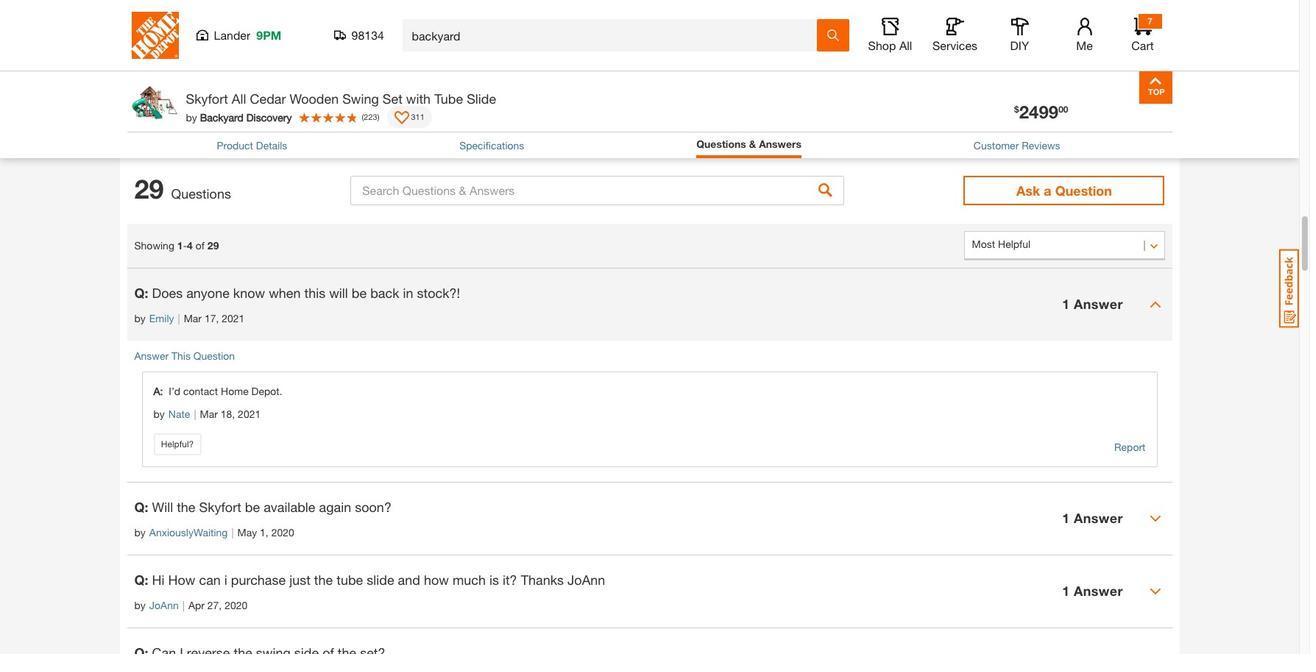 Task type: locate. For each thing, give the bounding box(es) containing it.
me
[[1077, 38, 1093, 52]]

0 horizontal spatial answers
[[208, 102, 262, 119]]

provide
[[351, 61, 386, 73]]

1 vertical spatial how
[[168, 572, 195, 588]]

emily
[[149, 312, 174, 325]]

1 answer for stock?!
[[1063, 296, 1124, 312]]

1 horizontal spatial the
[[314, 572, 333, 588]]

0 horizontal spatial joann
[[149, 599, 179, 612]]

0 vertical spatial 29
[[127, 126, 138, 139]]

report
[[1115, 441, 1146, 453]]

tube
[[435, 91, 463, 107]]

1 horizontal spatial question
[[1056, 182, 1113, 199]]

29 right of
[[208, 239, 219, 252]]

5
[[915, 8, 921, 20]]

and up lander
[[205, 8, 223, 20]]

q: left the hi
[[134, 572, 148, 588]]

caret image
[[1150, 513, 1162, 525]]

1 1 answer from the top
[[1063, 296, 1124, 312]]

how can we improve our product information? provide feedback.
[[134, 61, 435, 73]]

customer reviews button
[[974, 138, 1061, 153], [974, 138, 1061, 153]]

purchase
[[231, 572, 286, 588]]

questions element
[[127, 268, 1173, 655]]

( 223 )
[[362, 112, 380, 121]]

1 q: from the top
[[134, 285, 148, 301]]

0 vertical spatial 2021
[[222, 312, 245, 325]]

the
[[177, 499, 196, 515], [314, 572, 333, 588]]

1 vertical spatial 29
[[134, 173, 164, 204]]

set
[[383, 91, 403, 107]]

1 vertical spatial question
[[194, 350, 235, 362]]

4
[[187, 239, 193, 252]]

skyfort up backyard
[[186, 91, 228, 107]]

98134
[[352, 28, 384, 42]]

will
[[329, 285, 348, 301]]

0 horizontal spatial question
[[194, 350, 235, 362]]

this
[[172, 350, 191, 362]]

-
[[183, 239, 187, 252]]

by left nate
[[154, 408, 165, 420]]

2 vertical spatial 1 answer
[[1063, 583, 1124, 600]]

0 vertical spatial all
[[900, 38, 913, 52]]

compliant
[[431, 8, 478, 20]]

q: hi how can i purchase just the tube slide and how much is it? thanks joann
[[134, 572, 606, 588]]

it?
[[503, 572, 517, 588]]

emily button
[[149, 311, 174, 326]]

1 horizontal spatial and
[[398, 572, 420, 588]]

0 vertical spatial &
[[195, 102, 204, 119]]

1 vertical spatial answers
[[759, 138, 802, 150]]

1 vertical spatial caret image
[[1150, 586, 1162, 598]]

q: left the does
[[134, 285, 148, 301]]

1 for hi how can i purchase just the tube slide and how much is it? thanks joann
[[1063, 583, 1070, 600]]

specifications
[[460, 139, 525, 152]]

q: for q: hi how can i purchase just the tube slide and how much is it? thanks joann
[[134, 572, 148, 588]]

2020
[[271, 526, 294, 539], [225, 599, 248, 612]]

1 vertical spatial 2020
[[225, 599, 248, 612]]

all for skyfort
[[232, 91, 246, 107]]

3 q: from the top
[[134, 572, 148, 588]]

1 vertical spatial &
[[749, 138, 756, 150]]

0 horizontal spatial and
[[205, 8, 223, 20]]

1 vertical spatial mar
[[200, 408, 218, 420]]

and left the how
[[398, 572, 420, 588]]

q: left will
[[134, 499, 148, 515]]

0 vertical spatial skyfort
[[186, 91, 228, 107]]

how down the home depot logo
[[134, 61, 156, 73]]

how right the hi
[[168, 572, 195, 588]]

by backyard discovery
[[186, 111, 292, 123]]

311
[[411, 112, 425, 121]]

top button
[[1140, 71, 1173, 104]]

tube
[[337, 572, 363, 588]]

1 horizontal spatial answers
[[759, 138, 802, 150]]

0 vertical spatial answers
[[208, 102, 262, 119]]

1 horizontal spatial can
[[199, 572, 221, 588]]

1 vertical spatial 2021
[[238, 408, 261, 420]]

be right the will
[[352, 285, 367, 301]]

1 vertical spatial be
[[245, 499, 260, 515]]

q: for q: will the skyfort be available again soon?
[[134, 499, 148, 515]]

again
[[319, 499, 351, 515]]

2020 right 27,
[[225, 599, 248, 612]]

and inside questions element
[[398, 572, 420, 588]]

29 up showing
[[134, 173, 164, 204]]

thanks
[[521, 572, 564, 588]]

1 vertical spatial q:
[[134, 499, 148, 515]]

can left we
[[158, 61, 175, 73]]

1 horizontal spatial how
[[168, 572, 195, 588]]

caret image for q: hi how can i purchase just the tube slide and how much is it? thanks joann
[[1150, 586, 1162, 598]]

will
[[152, 499, 173, 515]]

caret image
[[1150, 299, 1162, 311], [1150, 586, 1162, 598]]

mar left 18,
[[200, 408, 218, 420]]

the right will
[[177, 499, 196, 515]]

1 horizontal spatial &
[[749, 138, 756, 150]]

can left i
[[199, 572, 221, 588]]

can
[[158, 61, 175, 73], [199, 572, 221, 588]]

0 vertical spatial caret image
[[1150, 299, 1162, 311]]

details
[[256, 139, 287, 152]]

29
[[127, 126, 138, 139], [134, 173, 164, 204], [208, 239, 219, 252]]

1 vertical spatial 1 answer
[[1063, 510, 1124, 527]]

diy button
[[997, 18, 1044, 53]]

warranty
[[721, 8, 763, 20], [983, 8, 1025, 20]]

showing
[[134, 239, 174, 252]]

mar
[[184, 312, 202, 325], [200, 408, 218, 420]]

astm
[[399, 8, 428, 20]]

17,
[[205, 312, 219, 325]]

by left emily
[[134, 312, 146, 325]]

feedback link image
[[1280, 249, 1300, 328]]

& for questions & answers
[[749, 138, 756, 150]]

skyfort up by anxiouslywaiting | may 1, 2020
[[199, 499, 241, 515]]

1
[[177, 239, 183, 252], [1063, 296, 1070, 312], [1063, 510, 1070, 527], [1063, 583, 1070, 600]]

0 horizontal spatial &
[[195, 102, 204, 119]]

answers
[[208, 102, 262, 119], [759, 138, 802, 150]]

by left joann button
[[134, 599, 146, 612]]

question for answer this question
[[194, 350, 235, 362]]

| left 'apr' in the bottom left of the page
[[182, 599, 185, 612]]

the right the just
[[314, 572, 333, 588]]

311 button
[[387, 106, 432, 128]]

$ 2499 00
[[1015, 102, 1069, 122]]

answers inside the questions & answers 29 questions
[[208, 102, 262, 119]]

223
[[364, 112, 377, 121]]

product
[[252, 61, 288, 73]]

discovery
[[246, 111, 292, 123]]

product
[[217, 139, 253, 152]]

&
[[195, 102, 204, 119], [749, 138, 756, 150]]

2020 for available
[[271, 526, 294, 539]]

limited
[[946, 8, 980, 20]]

warranty right manufacturer
[[721, 8, 763, 20]]

0 vertical spatial question
[[1056, 182, 1113, 199]]

1 caret image from the top
[[1150, 299, 1162, 311]]

does
[[152, 285, 183, 301]]

lander 9pm
[[214, 28, 282, 42]]

question for ask a question
[[1056, 182, 1113, 199]]

1 vertical spatial can
[[199, 572, 221, 588]]

0 horizontal spatial all
[[232, 91, 246, 107]]

certifications and listings
[[142, 8, 261, 20]]

nate
[[168, 408, 190, 420]]

1 for will the skyfort be available again soon?
[[1063, 510, 1070, 527]]

manufacturer warranty
[[657, 8, 763, 20]]

0 vertical spatial 2020
[[271, 526, 294, 539]]

2021 right 17,
[[222, 312, 245, 325]]

1 answer for and
[[1063, 583, 1124, 600]]

diy
[[1011, 38, 1030, 52]]

and
[[205, 8, 223, 20], [398, 572, 420, 588]]

by
[[186, 111, 197, 123], [134, 312, 146, 325], [154, 408, 165, 420], [134, 526, 146, 539], [134, 599, 146, 612]]

| for anyone
[[178, 312, 180, 325]]

when
[[269, 285, 301, 301]]

| right emily button
[[178, 312, 180, 325]]

0 horizontal spatial the
[[177, 499, 196, 515]]

question right a
[[1056, 182, 1113, 199]]

nate button
[[168, 406, 190, 422]]

warranty up diy
[[983, 8, 1025, 20]]

questions & answers
[[697, 138, 802, 150]]

1 horizontal spatial 2020
[[271, 526, 294, 539]]

& inside the questions & answers 29 questions
[[195, 102, 204, 119]]

product details button
[[217, 138, 287, 153], [217, 138, 287, 153]]

by left anxiouslywaiting button
[[134, 526, 146, 539]]

0 vertical spatial how
[[134, 61, 156, 73]]

information?
[[291, 61, 349, 73]]

0 horizontal spatial 2020
[[225, 599, 248, 612]]

3 1 answer from the top
[[1063, 583, 1124, 600]]

2 1 answer from the top
[[1063, 510, 1124, 527]]

1 horizontal spatial warranty
[[983, 8, 1025, 20]]

question right this
[[194, 350, 235, 362]]

1 vertical spatial all
[[232, 91, 246, 107]]

0 vertical spatial mar
[[184, 312, 202, 325]]

0 horizontal spatial warranty
[[721, 8, 763, 20]]

2020 right 1,
[[271, 526, 294, 539]]

joann down the hi
[[149, 599, 179, 612]]

2 vertical spatial q:
[[134, 572, 148, 588]]

question inside button
[[1056, 182, 1113, 199]]

by emily | mar 17, 2021
[[134, 312, 245, 325]]

how
[[134, 61, 156, 73], [168, 572, 195, 588]]

2021 right 18,
[[238, 408, 261, 420]]

1 vertical spatial skyfort
[[199, 499, 241, 515]]

all inside button
[[900, 38, 913, 52]]

all up by backyard discovery
[[232, 91, 246, 107]]

0 vertical spatial can
[[158, 61, 175, 73]]

display image
[[394, 111, 409, 126]]

0 vertical spatial q:
[[134, 285, 148, 301]]

2 caret image from the top
[[1150, 586, 1162, 598]]

0 vertical spatial the
[[177, 499, 196, 515]]

| right nate
[[194, 408, 196, 420]]

be up may
[[245, 499, 260, 515]]

all right shop
[[900, 38, 913, 52]]

answer for does anyone know when this will be back in stock?!
[[1074, 296, 1124, 312]]

how inside questions element
[[168, 572, 195, 588]]

mar left 17,
[[184, 312, 202, 325]]

| left may
[[231, 526, 234, 539]]

customer
[[974, 139, 1019, 152]]

joann right thanks
[[568, 572, 606, 588]]

answer
[[1074, 296, 1124, 312], [134, 350, 169, 362], [1074, 510, 1124, 527], [1074, 583, 1124, 600]]

1 horizontal spatial be
[[352, 285, 367, 301]]

skyfort
[[186, 91, 228, 107], [199, 499, 241, 515]]

29 down product image
[[127, 126, 138, 139]]

1 horizontal spatial joann
[[568, 572, 606, 588]]

by left backyard
[[186, 111, 197, 123]]

0 vertical spatial 1 answer
[[1063, 296, 1124, 312]]

1 vertical spatial and
[[398, 572, 420, 588]]

1 horizontal spatial all
[[900, 38, 913, 52]]

cart 7
[[1132, 15, 1154, 52]]

2 q: from the top
[[134, 499, 148, 515]]

contact
[[183, 385, 218, 397]]



Task type: describe. For each thing, give the bounding box(es) containing it.
customer reviews
[[974, 139, 1061, 152]]

answer for will the skyfort be available again soon?
[[1074, 510, 1124, 527]]

questions inside 29 questions
[[171, 185, 231, 202]]

know
[[233, 285, 265, 301]]

listings
[[226, 8, 261, 20]]

by for will
[[134, 526, 146, 539]]

shop all
[[869, 38, 913, 52]]

questions & answers 29 questions
[[127, 102, 262, 139]]

by for hi
[[134, 599, 146, 612]]

anxiouslywaiting button
[[149, 525, 228, 540]]

& for questions & answers 29 questions
[[195, 102, 204, 119]]

shop
[[869, 38, 897, 52]]

answer this question
[[134, 350, 235, 362]]

wooden
[[290, 91, 339, 107]]

answers for questions & answers 29 questions
[[208, 102, 262, 119]]

by nate | mar 18, 2021
[[154, 408, 261, 420]]

1 vertical spatial the
[[314, 572, 333, 588]]

2 vertical spatial 29
[[208, 239, 219, 252]]

q: will the skyfort be available again soon?
[[134, 499, 392, 515]]

cedar
[[250, 91, 286, 107]]

ask a question button
[[964, 176, 1165, 205]]

answers for questions & answers
[[759, 138, 802, 150]]

slide
[[367, 572, 394, 588]]

astm compliant
[[399, 8, 478, 20]]

product image image
[[131, 78, 179, 126]]

1,
[[260, 526, 269, 539]]

2021 for know
[[222, 312, 245, 325]]

98134 button
[[334, 28, 385, 43]]

slide
[[467, 91, 496, 107]]

can inside questions element
[[199, 572, 221, 588]]

hi
[[152, 572, 165, 588]]

services
[[933, 38, 978, 52]]

apr
[[188, 599, 205, 612]]

Search Questions & Answers text field
[[351, 176, 845, 205]]

1 warranty from the left
[[721, 8, 763, 20]]

by joann | apr 27, 2020
[[134, 599, 248, 612]]

0 vertical spatial be
[[352, 285, 367, 301]]

just
[[290, 572, 311, 588]]

5 year limited warranty
[[915, 8, 1025, 20]]

0 horizontal spatial how
[[134, 61, 156, 73]]

much
[[453, 572, 486, 588]]

anxiouslywaiting
[[149, 526, 228, 539]]

backyard
[[200, 111, 244, 123]]

29 inside the questions & answers 29 questions
[[127, 126, 138, 139]]

year
[[924, 8, 944, 20]]

reviews
[[1022, 139, 1061, 152]]

mar for contact
[[200, 408, 218, 420]]

2021 for home
[[238, 408, 261, 420]]

7
[[1148, 15, 1153, 27]]

2499
[[1020, 102, 1059, 122]]

18,
[[221, 408, 235, 420]]

depot.
[[251, 385, 282, 397]]

the home depot logo image
[[131, 12, 179, 59]]

)
[[377, 112, 380, 121]]

joann button
[[149, 598, 179, 613]]

showing 1 - 4 of 29
[[134, 239, 219, 252]]

a:
[[154, 385, 163, 397]]

skyfort inside questions element
[[199, 499, 241, 515]]

ask a question
[[1017, 182, 1113, 199]]

2 warranty from the left
[[983, 8, 1025, 20]]

manufacturer
[[657, 8, 719, 20]]

is
[[490, 572, 499, 588]]

shop all button
[[867, 18, 914, 53]]

0 vertical spatial and
[[205, 8, 223, 20]]

by for i'd
[[154, 408, 165, 420]]

how
[[424, 572, 449, 588]]

in
[[403, 285, 414, 301]]

answer this question link
[[134, 350, 235, 362]]

0 vertical spatial joann
[[568, 572, 606, 588]]

me button
[[1061, 18, 1109, 53]]

certifications
[[142, 8, 202, 20]]

by for does
[[134, 312, 146, 325]]

q: does anyone know when this will be back in stock?!
[[134, 285, 460, 301]]

of
[[196, 239, 205, 252]]

mar for anyone
[[184, 312, 202, 325]]

anyone
[[186, 285, 230, 301]]

| for the
[[231, 526, 234, 539]]

q: for q: does anyone know when this will be back in stock?!
[[134, 285, 148, 301]]

9pm
[[256, 28, 282, 42]]

may
[[237, 526, 257, 539]]

product details
[[217, 139, 287, 152]]

lander
[[214, 28, 251, 42]]

(
[[362, 112, 364, 121]]

all for shop
[[900, 38, 913, 52]]

skyfort all cedar wooden swing set with tube slide
[[186, 91, 496, 107]]

0 horizontal spatial can
[[158, 61, 175, 73]]

answer for hi how can i purchase just the tube slide and how much is it? thanks joann
[[1074, 583, 1124, 600]]

back
[[371, 285, 400, 301]]

improve
[[194, 61, 231, 73]]

1 for does anyone know when this will be back in stock?!
[[1063, 296, 1070, 312]]

i'd
[[169, 385, 180, 397]]

| for contact
[[194, 408, 196, 420]]

caret image for q: does anyone know when this will be back in stock?!
[[1150, 299, 1162, 311]]

by anxiouslywaiting | may 1, 2020
[[134, 526, 294, 539]]

2020 for purchase
[[225, 599, 248, 612]]

1 vertical spatial joann
[[149, 599, 179, 612]]

i
[[224, 572, 227, 588]]

our
[[234, 61, 249, 73]]

What can we help you find today? search field
[[412, 20, 816, 51]]

this
[[305, 285, 326, 301]]

29 questions
[[134, 173, 231, 204]]

cart
[[1132, 38, 1154, 52]]

| for how
[[182, 599, 185, 612]]

a
[[1044, 182, 1052, 199]]

soon?
[[355, 499, 392, 515]]

0 horizontal spatial be
[[245, 499, 260, 515]]

stock?!
[[417, 285, 460, 301]]

available
[[264, 499, 316, 515]]

how can we improve our product information? provide feedback. link
[[134, 61, 435, 73]]

helpful? button
[[154, 433, 201, 456]]



Task type: vqa. For each thing, say whether or not it's contained in the screenshot.
A:
yes



